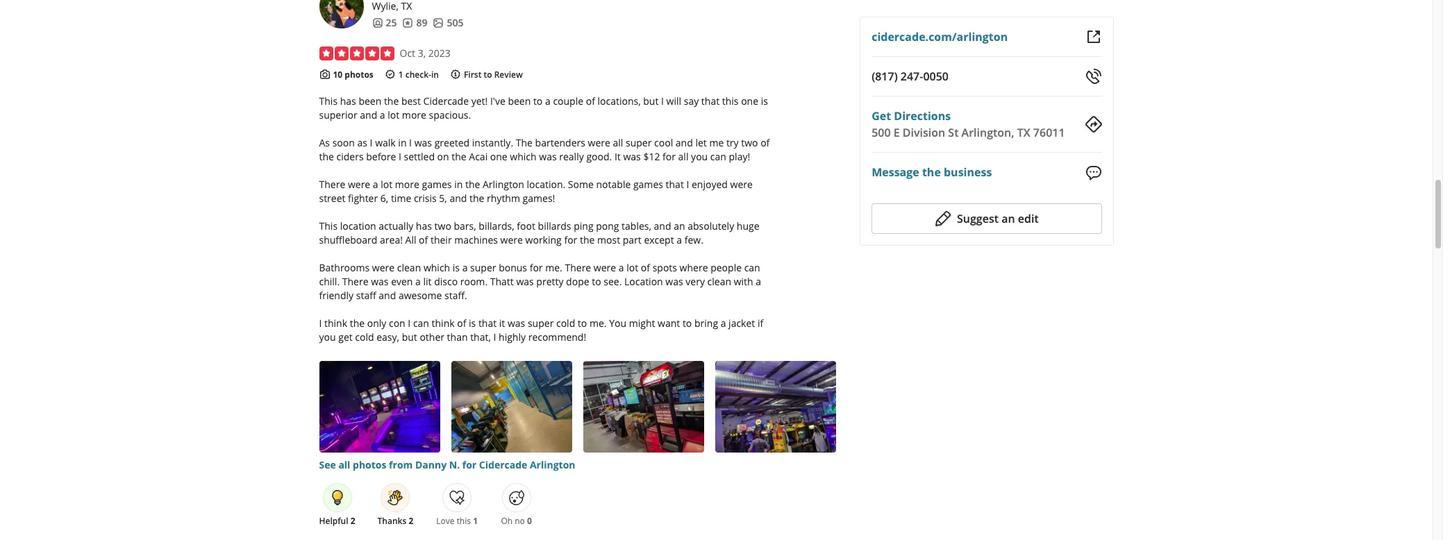 Task type: vqa. For each thing, say whether or not it's contained in the screenshot.


Task type: describe. For each thing, give the bounding box(es) containing it.
from
[[389, 459, 413, 472]]

review
[[494, 69, 523, 81]]

room.
[[460, 275, 488, 289]]

suggest an edit
[[957, 211, 1039, 226]]

try
[[727, 136, 739, 150]]

and inside this location actually has two bars, billards, foot billards ping pong tables, and an absolutely huge shuffleboard area! all of their machines were working for the most part except a few.
[[654, 220, 671, 233]]

fighter
[[348, 192, 378, 205]]

can inside bathrooms were clean which is a super bonus for me. there were a lot of spots where people can chill. there was even a lit disco room. thatt was pretty dope to see. location was very clean with a friendly staff and awesome staff.
[[744, 261, 760, 275]]

get directions link
[[872, 108, 951, 124]]

spacious.
[[429, 109, 471, 122]]

message the business
[[872, 165, 992, 180]]

2 been from the left
[[508, 95, 531, 108]]

super inside bathrooms were clean which is a super bonus for me. there were a lot of spots where people can chill. there was even a lit disco room. thatt was pretty dope to see. location was very clean with a friendly staff and awesome staff.
[[470, 261, 496, 275]]

an inside button
[[1002, 211, 1015, 226]]

this for this has been the best cidercade yet! i've been to a couple of locations, but i will say that this one is superior and a lot more spacious.
[[319, 95, 338, 108]]

play!
[[729, 150, 750, 164]]

16 check in v2 image
[[385, 69, 396, 80]]

a left lit
[[415, 275, 421, 289]]

cidercade.com/arlington
[[872, 29, 1008, 44]]

awesome
[[399, 289, 442, 302]]

it
[[615, 150, 621, 164]]

directions
[[894, 108, 951, 124]]

love this 1
[[436, 516, 478, 528]]

i think the only con i can think of is that it was super cold to me. you might want to bring a jacket if you get cold easy, but other than that, i highly recommend!
[[319, 317, 764, 344]]

a right with
[[756, 275, 761, 289]]

the inside this has been the best cidercade yet! i've been to a couple of locations, but i will say that this one is superior and a lot more spacious.
[[384, 95, 399, 108]]

16 first v2 image
[[450, 69, 461, 80]]

the inside this location actually has two bars, billards, foot billards ping pong tables, and an absolutely huge shuffleboard area! all of their machines were working for the most part except a few.
[[580, 234, 595, 247]]

and inside bathrooms were clean which is a super bonus for me. there were a lot of spots where people can chill. there was even a lit disco room. thatt was pretty dope to see. location was very clean with a friendly staff and awesome staff.
[[379, 289, 396, 302]]

get
[[338, 331, 353, 344]]

one inside this has been the best cidercade yet! i've been to a couple of locations, but i will say that this one is superior and a lot more spacious.
[[741, 95, 759, 108]]

as soon as i walk in i was greeted instantly. the bartenders were all super cool and let me try two of the ciders before i settled on the acai one which was really good. it was $12 for all you can play!
[[319, 136, 770, 164]]

suggest an edit button
[[872, 203, 1102, 234]]

more inside the there were a lot more games in the arlington location. some notable games that i enjoyed were street fighter 6, time crisis 5, and the rhythm games!
[[395, 178, 420, 191]]

5,
[[439, 192, 447, 205]]

(0 reactions) element
[[527, 516, 532, 528]]

enjoyed
[[692, 178, 728, 191]]

this for this location actually has two bars, billards, foot billards ping pong tables, and an absolutely huge shuffleboard area! all of their machines were working for the most part except a few.
[[319, 220, 338, 233]]

24 phone v2 image
[[1085, 68, 1102, 85]]

were inside this location actually has two bars, billards, foot billards ping pong tables, and an absolutely huge shuffleboard area! all of their machines were working for the most part except a few.
[[501, 234, 523, 247]]

st
[[948, 125, 959, 140]]

see.
[[604, 275, 622, 289]]

working
[[526, 234, 562, 247]]

crisis
[[414, 192, 437, 205]]

0 vertical spatial cold
[[556, 317, 575, 330]]

suggest
[[957, 211, 999, 226]]

it
[[499, 317, 505, 330]]

thanks 2
[[378, 516, 413, 528]]

location
[[340, 220, 376, 233]]

edit
[[1018, 211, 1039, 226]]

3,
[[418, 47, 426, 60]]

of inside this location actually has two bars, billards, foot billards ping pong tables, and an absolutely huge shuffleboard area! all of their machines were working for the most part except a few.
[[419, 234, 428, 247]]

i up settled
[[409, 136, 412, 150]]

even
[[391, 275, 413, 289]]

this location actually has two bars, billards, foot billards ping pong tables, and an absolutely huge shuffleboard area! all of their machines were working for the most part except a few.
[[319, 220, 760, 247]]

highly
[[499, 331, 526, 344]]

were inside as soon as i walk in i was greeted instantly. the bartenders were all super cool and let me try two of the ciders before i settled on the acai one which was really good. it was $12 for all you can play!
[[588, 136, 611, 150]]

for inside as soon as i walk in i was greeted instantly. the bartenders were all super cool and let me try two of the ciders before i settled on the acai one which was really good. it was $12 for all you can play!
[[663, 150, 676, 164]]

1 horizontal spatial cidercade
[[479, 459, 527, 472]]

1 been from the left
[[359, 95, 382, 108]]

best
[[401, 95, 421, 108]]

were up 'fighter'
[[348, 178, 370, 191]]

arlington,
[[962, 125, 1015, 140]]

part
[[623, 234, 642, 247]]

which inside bathrooms were clean which is a super bonus for me. there were a lot of spots where people can chill. there was even a lit disco room. thatt was pretty dope to see. location was very clean with a friendly staff and awesome staff.
[[424, 261, 450, 275]]

super inside as soon as i walk in i was greeted instantly. the bartenders were all super cool and let me try two of the ciders before i settled on the acai one which was really good. it was $12 for all you can play!
[[626, 136, 652, 150]]

but inside this has been the best cidercade yet! i've been to a couple of locations, but i will say that this one is superior and a lot more spacious.
[[643, 95, 659, 108]]

the inside i think the only con i can think of is that it was super cold to me. you might want to bring a jacket if you get cold easy, but other than that, i highly recommend!
[[350, 317, 365, 330]]

pong
[[596, 220, 619, 233]]

that,
[[470, 331, 491, 344]]

16 photos v2 image
[[433, 17, 444, 28]]

2 for thanks 2
[[409, 516, 413, 528]]

all
[[405, 234, 416, 247]]

24 external link v2 image
[[1085, 28, 1102, 45]]

on
[[437, 150, 449, 164]]

notable
[[596, 178, 631, 191]]

for inside this location actually has two bars, billards, foot billards ping pong tables, and an absolutely huge shuffleboard area! all of their machines were working for the most part except a few.
[[564, 234, 577, 247]]

0 horizontal spatial 1
[[399, 69, 403, 81]]

e
[[894, 125, 900, 140]]

a up see.
[[619, 261, 624, 275]]

that inside this has been the best cidercade yet! i've been to a couple of locations, but i will say that this one is superior and a lot more spacious.
[[702, 95, 720, 108]]

which inside as soon as i walk in i was greeted instantly. the bartenders were all super cool and let me try two of the ciders before i settled on the acai one which was really good. it was $12 for all you can play!
[[510, 150, 537, 164]]

lot inside the there were a lot more games in the arlington location. some notable games that i enjoyed were street fighter 6, time crisis 5, and the rhythm games!
[[381, 178, 393, 191]]

area!
[[380, 234, 403, 247]]

16 friends v2 image
[[372, 17, 383, 28]]

has inside this location actually has two bars, billards, foot billards ping pong tables, and an absolutely huge shuffleboard area! all of their machines were working for the most part except a few.
[[416, 220, 432, 233]]

the inside button
[[922, 165, 941, 180]]

of inside i think the only con i can think of is that it was super cold to me. you might want to bring a jacket if you get cold easy, but other than that, i highly recommend!
[[457, 317, 466, 330]]

10
[[333, 69, 343, 81]]

and inside as soon as i walk in i was greeted instantly. the bartenders were all super cool and let me try two of the ciders before i settled on the acai one which was really good. it was $12 for all you can play!
[[676, 136, 693, 150]]

as
[[319, 136, 330, 150]]

2 horizontal spatial all
[[678, 150, 689, 164]]

lit
[[423, 275, 432, 289]]

oh
[[501, 516, 513, 528]]

to right want
[[683, 317, 692, 330]]

only
[[367, 317, 386, 330]]

lot inside bathrooms were clean which is a super bonus for me. there were a lot of spots where people can chill. there was even a lit disco room. thatt was pretty dope to see. location was very clean with a friendly staff and awesome staff.
[[627, 261, 639, 275]]

can inside i think the only con i can think of is that it was super cold to me. you might want to bring a jacket if you get cold easy, but other than that, i highly recommend!
[[413, 317, 429, 330]]

0 vertical spatial in
[[431, 69, 439, 81]]

1 vertical spatial there
[[565, 261, 591, 275]]

you inside as soon as i walk in i was greeted instantly. the bartenders were all super cool and let me try two of the ciders before i settled on the acai one which was really good. it was $12 for all you can play!
[[691, 150, 708, 164]]

2 for helpful 2
[[351, 516, 355, 528]]

a up walk
[[380, 109, 385, 122]]

say
[[684, 95, 699, 108]]

where
[[680, 261, 708, 275]]

cool
[[654, 136, 673, 150]]

the down acai
[[465, 178, 480, 191]]

pretty
[[537, 275, 564, 289]]

0
[[527, 516, 532, 528]]

reviews element
[[403, 16, 428, 30]]

1 think from the left
[[324, 317, 347, 330]]

some
[[568, 178, 594, 191]]

really
[[559, 150, 584, 164]]

few.
[[685, 234, 704, 247]]

might
[[629, 317, 655, 330]]

tx
[[1017, 125, 1031, 140]]

i right as
[[370, 136, 373, 150]]

and inside this has been the best cidercade yet! i've been to a couple of locations, but i will say that this one is superior and a lot more spacious.
[[360, 109, 377, 122]]

other
[[420, 331, 445, 344]]

check-
[[406, 69, 431, 81]]

10 photos link
[[333, 69, 374, 81]]

is inside this has been the best cidercade yet! i've been to a couple of locations, but i will say that this one is superior and a lot more spacious.
[[761, 95, 768, 108]]

1 horizontal spatial clean
[[708, 275, 732, 289]]

i down friendly
[[319, 317, 322, 330]]

bring
[[695, 317, 718, 330]]

except
[[644, 234, 674, 247]]

tables,
[[622, 220, 652, 233]]

to up recommend!
[[578, 317, 587, 330]]

a up room.
[[462, 261, 468, 275]]

is inside i think the only con i can think of is that it was super cold to me. you might want to bring a jacket if you get cold easy, but other than that, i highly recommend!
[[469, 317, 476, 330]]

in inside as soon as i walk in i was greeted instantly. the bartenders were all super cool and let me try two of the ciders before i settled on the acai one which was really good. it was $12 for all you can play!
[[398, 136, 407, 150]]

0 vertical spatial clean
[[397, 261, 421, 275]]

their
[[431, 234, 452, 247]]

(817) 247-0050
[[872, 69, 949, 84]]



Task type: locate. For each thing, give the bounding box(es) containing it.
more up the time
[[395, 178, 420, 191]]

0 vertical spatial one
[[741, 95, 759, 108]]

a up 'fighter'
[[373, 178, 378, 191]]

but left will
[[643, 95, 659, 108]]

and up except
[[654, 220, 671, 233]]

of up location
[[641, 261, 650, 275]]

1 2 from the left
[[351, 516, 355, 528]]

1 horizontal spatial think
[[432, 317, 455, 330]]

soon
[[333, 136, 355, 150]]

1 horizontal spatial one
[[741, 95, 759, 108]]

machines
[[454, 234, 498, 247]]

1 vertical spatial arlington
[[530, 459, 576, 472]]

i right before
[[399, 150, 401, 164]]

friendly
[[319, 289, 354, 302]]

the down as
[[319, 150, 334, 164]]

huge
[[737, 220, 760, 233]]

1 horizontal spatial (2 reactions) element
[[409, 516, 413, 528]]

2 vertical spatial that
[[479, 317, 497, 330]]

to inside bathrooms were clean which is a super bonus for me. there were a lot of spots where people can chill. there was even a lit disco room. thatt was pretty dope to see. location was very clean with a friendly staff and awesome staff.
[[592, 275, 601, 289]]

1 vertical spatial but
[[402, 331, 417, 344]]

0 horizontal spatial cidercade
[[423, 95, 469, 108]]

1 vertical spatial this
[[457, 516, 471, 528]]

(2 reactions) element for helpful 2
[[351, 516, 355, 528]]

1 horizontal spatial games
[[633, 178, 663, 191]]

247-
[[901, 69, 923, 84]]

clean down people
[[708, 275, 732, 289]]

10 photos
[[333, 69, 374, 81]]

in left 16 first v2 icon
[[431, 69, 439, 81]]

the up get
[[350, 317, 365, 330]]

that right say
[[702, 95, 720, 108]]

0 horizontal spatial one
[[490, 150, 508, 164]]

get
[[872, 108, 891, 124]]

1 vertical spatial cidercade
[[479, 459, 527, 472]]

lot up walk
[[388, 109, 400, 122]]

1 horizontal spatial been
[[508, 95, 531, 108]]

was
[[414, 136, 432, 150], [539, 150, 557, 164], [623, 150, 641, 164], [371, 275, 389, 289], [516, 275, 534, 289], [666, 275, 683, 289], [508, 317, 525, 330]]

no
[[515, 516, 525, 528]]

1 horizontal spatial in
[[431, 69, 439, 81]]

greeted
[[435, 136, 470, 150]]

1 this from the top
[[319, 95, 338, 108]]

you inside i think the only con i can think of is that it was super cold to me. you might want to bring a jacket if you get cold easy, but other than that, i highly recommend!
[[319, 331, 336, 344]]

been down 10 photos
[[359, 95, 382, 108]]

for down "cool"
[[663, 150, 676, 164]]

absolutely
[[688, 220, 734, 233]]

me.
[[545, 261, 563, 275], [590, 317, 607, 330]]

(1 reaction) element
[[473, 516, 478, 528]]

been right i've
[[508, 95, 531, 108]]

location.
[[527, 178, 566, 191]]

2 horizontal spatial super
[[626, 136, 652, 150]]

two up their
[[435, 220, 451, 233]]

bonus
[[499, 261, 527, 275]]

an inside this location actually has two bars, billards, foot billards ping pong tables, and an absolutely huge shuffleboard area! all of their machines were working for the most part except a few.
[[674, 220, 685, 233]]

arlington up rhythm at the top of page
[[483, 178, 524, 191]]

that inside i think the only con i can think of is that it was super cold to me. you might want to bring a jacket if you get cold easy, but other than that, i highly recommend!
[[479, 317, 497, 330]]

bathrooms were clean which is a super bonus for me. there were a lot of spots where people can chill. there was even a lit disco room. thatt was pretty dope to see. location was very clean with a friendly staff and awesome staff.
[[319, 261, 761, 302]]

this left (1 reaction) element
[[457, 516, 471, 528]]

games!
[[523, 192, 555, 205]]

cidercade right n.
[[479, 459, 527, 472]]

in inside the there were a lot more games in the arlington location. some notable games that i enjoyed were street fighter 6, time crisis 5, and the rhythm games!
[[454, 178, 463, 191]]

1 vertical spatial in
[[398, 136, 407, 150]]

easy,
[[377, 331, 399, 344]]

an left edit
[[1002, 211, 1015, 226]]

super up recommend!
[[528, 317, 554, 330]]

0 horizontal spatial arlington
[[483, 178, 524, 191]]

a inside the there were a lot more games in the arlington location. some notable games that i enjoyed were street fighter 6, time crisis 5, and the rhythm games!
[[373, 178, 378, 191]]

1 vertical spatial all
[[678, 150, 689, 164]]

arlington inside the there were a lot more games in the arlington location. some notable games that i enjoyed were street fighter 6, time crisis 5, and the rhythm games!
[[483, 178, 524, 191]]

two
[[741, 136, 758, 150], [435, 220, 451, 233]]

cidercade inside this has been the best cidercade yet! i've been to a couple of locations, but i will say that this one is superior and a lot more spacious.
[[423, 95, 469, 108]]

two inside as soon as i walk in i was greeted instantly. the bartenders were all super cool and let me try two of the ciders before i settled on the acai one which was really good. it was $12 for all you can play!
[[741, 136, 758, 150]]

has inside this has been the best cidercade yet! i've been to a couple of locations, but i will say that this one is superior and a lot more spacious.
[[340, 95, 356, 108]]

which
[[510, 150, 537, 164], [424, 261, 450, 275]]

me. inside i think the only con i can think of is that it was super cold to me. you might want to bring a jacket if you get cold easy, but other than that, i highly recommend!
[[590, 317, 607, 330]]

0 horizontal spatial all
[[339, 459, 350, 472]]

walk
[[375, 136, 396, 150]]

2 this from the top
[[319, 220, 338, 233]]

0050
[[923, 69, 949, 84]]

if
[[758, 317, 764, 330]]

25
[[386, 16, 397, 29]]

0 vertical spatial 1
[[399, 69, 403, 81]]

to left the couple
[[533, 95, 543, 108]]

super
[[626, 136, 652, 150], [470, 261, 496, 275], [528, 317, 554, 330]]

0 vertical spatial which
[[510, 150, 537, 164]]

0 horizontal spatial but
[[402, 331, 417, 344]]

the down ping
[[580, 234, 595, 247]]

was inside i think the only con i can think of is that it was super cold to me. you might want to bring a jacket if you get cold easy, but other than that, i highly recommend!
[[508, 317, 525, 330]]

the
[[516, 136, 533, 150]]

1 vertical spatial which
[[424, 261, 450, 275]]

0 horizontal spatial that
[[479, 317, 497, 330]]

photos element
[[433, 16, 464, 30]]

1 horizontal spatial two
[[741, 136, 758, 150]]

but
[[643, 95, 659, 108], [402, 331, 417, 344]]

you
[[609, 317, 627, 330]]

actually
[[379, 220, 413, 233]]

spots
[[653, 261, 677, 275]]

2 vertical spatial there
[[342, 275, 369, 289]]

me. inside bathrooms were clean which is a super bonus for me. there were a lot of spots where people can chill. there was even a lit disco room. thatt was pretty dope to see. location was very clean with a friendly staff and awesome staff.
[[545, 261, 563, 275]]

lot up 6,
[[381, 178, 393, 191]]

2 (2 reactions) element from the left
[[409, 516, 413, 528]]

0 vertical spatial all
[[613, 136, 623, 150]]

1 vertical spatial photos
[[353, 459, 387, 472]]

which down the
[[510, 150, 537, 164]]

jacket
[[729, 317, 755, 330]]

0 vertical spatial two
[[741, 136, 758, 150]]

24 message v2 image
[[1085, 164, 1102, 181]]

were up see.
[[594, 261, 616, 275]]

were down "play!"
[[730, 178, 753, 191]]

2 right the thanks on the bottom of the page
[[409, 516, 413, 528]]

i left will
[[661, 95, 664, 108]]

one inside as soon as i walk in i was greeted instantly. the bartenders were all super cool and let me try two of the ciders before i settled on the acai one which was really good. it was $12 for all you can play!
[[490, 150, 508, 164]]

there up street
[[319, 178, 345, 191]]

shuffleboard
[[319, 234, 377, 247]]

1 vertical spatial cold
[[355, 331, 374, 344]]

2 games from the left
[[633, 178, 663, 191]]

0 horizontal spatial super
[[470, 261, 496, 275]]

in up bars,
[[454, 178, 463, 191]]

for right n.
[[462, 459, 477, 472]]

for down ping
[[564, 234, 577, 247]]

billards
[[538, 220, 571, 233]]

the left rhythm at the top of page
[[470, 192, 484, 205]]

helpful 2
[[319, 516, 355, 528]]

0 horizontal spatial an
[[674, 220, 685, 233]]

1 horizontal spatial this
[[722, 95, 739, 108]]

1 vertical spatial lot
[[381, 178, 393, 191]]

(2 reactions) element for thanks 2
[[409, 516, 413, 528]]

me. up pretty
[[545, 261, 563, 275]]

500
[[872, 125, 891, 140]]

thanks
[[378, 516, 407, 528]]

i inside this has been the best cidercade yet! i've been to a couple of locations, but i will say that this one is superior and a lot more spacious.
[[661, 95, 664, 108]]

an up few.
[[674, 220, 685, 233]]

this
[[319, 95, 338, 108], [319, 220, 338, 233]]

1 check-in
[[399, 69, 439, 81]]

0 horizontal spatial has
[[340, 95, 356, 108]]

an
[[1002, 211, 1015, 226], [674, 220, 685, 233]]

super up $12 on the left top
[[626, 136, 652, 150]]

1 vertical spatial you
[[319, 331, 336, 344]]

2 horizontal spatial that
[[702, 95, 720, 108]]

2 vertical spatial lot
[[627, 261, 639, 275]]

0 vertical spatial super
[[626, 136, 652, 150]]

1 horizontal spatial has
[[416, 220, 432, 233]]

and inside the there were a lot more games in the arlington location. some notable games that i enjoyed were street fighter 6, time crisis 5, and the rhythm games!
[[450, 192, 467, 205]]

2 vertical spatial is
[[469, 317, 476, 330]]

(2 reactions) element
[[351, 516, 355, 528], [409, 516, 413, 528]]

were up even
[[372, 261, 395, 275]]

me
[[710, 136, 724, 150]]

24 directions v2 image
[[1085, 116, 1102, 133]]

but inside i think the only con i can think of is that it was super cold to me. you might want to bring a jacket if you get cold easy, but other than that, i highly recommend!
[[402, 331, 417, 344]]

think up get
[[324, 317, 347, 330]]

oct
[[400, 47, 415, 60]]

more
[[402, 109, 426, 122], [395, 178, 420, 191]]

0 vertical spatial is
[[761, 95, 768, 108]]

1 horizontal spatial 2
[[409, 516, 413, 528]]

0 horizontal spatial clean
[[397, 261, 421, 275]]

16 camera v2 image
[[319, 69, 330, 80]]

1
[[399, 69, 403, 81], [473, 516, 478, 528]]

this right say
[[722, 95, 739, 108]]

0 vertical spatial photos
[[345, 69, 374, 81]]

to left see.
[[592, 275, 601, 289]]

a left the couple
[[545, 95, 551, 108]]

all right the see
[[339, 459, 350, 472]]

to right first
[[484, 69, 492, 81]]

to inside this has been the best cidercade yet! i've been to a couple of locations, but i will say that this one is superior and a lot more spacious.
[[533, 95, 543, 108]]

chill.
[[319, 275, 340, 289]]

1 horizontal spatial me.
[[590, 317, 607, 330]]

1 vertical spatial is
[[453, 261, 460, 275]]

the down greeted
[[452, 150, 467, 164]]

1 horizontal spatial 1
[[473, 516, 478, 528]]

staff
[[356, 289, 376, 302]]

all right $12 on the left top
[[678, 150, 689, 164]]

a inside this location actually has two bars, billards, foot billards ping pong tables, and an absolutely huge shuffleboard area! all of their machines were working for the most part except a few.
[[677, 234, 682, 247]]

the left best
[[384, 95, 399, 108]]

see
[[319, 459, 336, 472]]

1 horizontal spatial arlington
[[530, 459, 576, 472]]

1 horizontal spatial all
[[613, 136, 623, 150]]

(2 reactions) element right the thanks on the bottom of the page
[[409, 516, 413, 528]]

0 vertical spatial cidercade
[[423, 95, 469, 108]]

let
[[696, 136, 707, 150]]

2 horizontal spatial can
[[744, 261, 760, 275]]

0 vertical spatial but
[[643, 95, 659, 108]]

cidercade up spacious.
[[423, 95, 469, 108]]

see all photos from danny n. for cidercade arlington link
[[319, 459, 576, 472]]

(2 reactions) element right helpful
[[351, 516, 355, 528]]

clean up even
[[397, 261, 421, 275]]

2 vertical spatial all
[[339, 459, 350, 472]]

for up pretty
[[530, 261, 543, 275]]

photo of danny n. image
[[319, 0, 364, 28]]

has up all
[[416, 220, 432, 233]]

89
[[416, 16, 428, 29]]

one up "play!"
[[741, 95, 759, 108]]

and right 5,
[[450, 192, 467, 205]]

1 horizontal spatial cold
[[556, 317, 575, 330]]

is inside bathrooms were clean which is a super bonus for me. there were a lot of spots where people can chill. there was even a lit disco room. thatt was pretty dope to see. location was very clean with a friendly staff and awesome staff.
[[453, 261, 460, 275]]

were up good.
[[588, 136, 611, 150]]

0 horizontal spatial which
[[424, 261, 450, 275]]

cold down only
[[355, 331, 374, 344]]

oct 3, 2023
[[400, 47, 451, 60]]

think up the other
[[432, 317, 455, 330]]

arlington up (0 reactions) element
[[530, 459, 576, 472]]

first
[[464, 69, 482, 81]]

1 horizontal spatial is
[[469, 317, 476, 330]]

and
[[360, 109, 377, 122], [676, 136, 693, 150], [450, 192, 467, 205], [654, 220, 671, 233], [379, 289, 396, 302]]

0 horizontal spatial you
[[319, 331, 336, 344]]

photos down the 5 star rating image
[[345, 69, 374, 81]]

thatt
[[490, 275, 514, 289]]

super inside i think the only con i can think of is that it was super cold to me. you might want to bring a jacket if you get cold easy, but other than that, i highly recommend!
[[528, 317, 554, 330]]

2 vertical spatial in
[[454, 178, 463, 191]]

0 horizontal spatial can
[[413, 317, 429, 330]]

which up the disco
[[424, 261, 450, 275]]

yet!
[[471, 95, 488, 108]]

0 vertical spatial this
[[319, 95, 338, 108]]

bathrooms
[[319, 261, 370, 275]]

1 vertical spatial two
[[435, 220, 451, 233]]

1 vertical spatial can
[[744, 261, 760, 275]]

danny
[[415, 459, 447, 472]]

and up as
[[360, 109, 377, 122]]

this has been the best cidercade yet! i've been to a couple of locations, but i will say that this one is superior and a lot more spacious.
[[319, 95, 768, 122]]

there up staff
[[342, 275, 369, 289]]

clean
[[397, 261, 421, 275], [708, 275, 732, 289]]

arlington for cidercade
[[530, 459, 576, 472]]

but down 'con'
[[402, 331, 417, 344]]

0 vertical spatial there
[[319, 178, 345, 191]]

1 vertical spatial that
[[666, 178, 684, 191]]

a inside i think the only con i can think of is that it was super cold to me. you might want to bring a jacket if you get cold easy, but other than that, i highly recommend!
[[721, 317, 726, 330]]

couple
[[553, 95, 584, 108]]

business
[[944, 165, 992, 180]]

in right walk
[[398, 136, 407, 150]]

1 vertical spatial has
[[416, 220, 432, 233]]

0 vertical spatial arlington
[[483, 178, 524, 191]]

i've
[[490, 95, 506, 108]]

2 2 from the left
[[409, 516, 413, 528]]

and left let on the top left
[[676, 136, 693, 150]]

that inside the there were a lot more games in the arlington location. some notable games that i enjoyed were street fighter 6, time crisis 5, and the rhythm games!
[[666, 178, 684, 191]]

i right 'con'
[[408, 317, 411, 330]]

the right the message
[[922, 165, 941, 180]]

0 horizontal spatial cold
[[355, 331, 374, 344]]

1 vertical spatial 1
[[473, 516, 478, 528]]

2 horizontal spatial in
[[454, 178, 463, 191]]

good.
[[587, 150, 612, 164]]

2 think from the left
[[432, 317, 455, 330]]

1 vertical spatial more
[[395, 178, 420, 191]]

think
[[324, 317, 347, 330], [432, 317, 455, 330]]

1 horizontal spatial that
[[666, 178, 684, 191]]

16 review v2 image
[[403, 17, 414, 28]]

lot inside this has been the best cidercade yet! i've been to a couple of locations, but i will say that this one is superior and a lot more spacious.
[[388, 109, 400, 122]]

1 (2 reactions) element from the left
[[351, 516, 355, 528]]

0 horizontal spatial 2
[[351, 516, 355, 528]]

1 games from the left
[[422, 178, 452, 191]]

2023
[[428, 47, 451, 60]]

0 vertical spatial this
[[722, 95, 739, 108]]

than
[[447, 331, 468, 344]]

2 vertical spatial super
[[528, 317, 554, 330]]

1 horizontal spatial you
[[691, 150, 708, 164]]

0 vertical spatial that
[[702, 95, 720, 108]]

this inside this location actually has two bars, billards, foot billards ping pong tables, and an absolutely huge shuffleboard area! all of their machines were working for the most part except a few.
[[319, 220, 338, 233]]

of right try
[[761, 136, 770, 150]]

a left few.
[[677, 234, 682, 247]]

of right the couple
[[586, 95, 595, 108]]

me. left you
[[590, 317, 607, 330]]

street
[[319, 192, 346, 205]]

were down foot at the left top of page
[[501, 234, 523, 247]]

i right the that,
[[494, 331, 496, 344]]

arlington for the
[[483, 178, 524, 191]]

more inside this has been the best cidercade yet! i've been to a couple of locations, but i will say that this one is superior and a lot more spacious.
[[402, 109, 426, 122]]

one
[[741, 95, 759, 108], [490, 150, 508, 164]]

friends element
[[372, 16, 397, 30]]

games down $12 on the left top
[[633, 178, 663, 191]]

time
[[391, 192, 411, 205]]

as
[[357, 136, 367, 150]]

locations,
[[598, 95, 641, 108]]

games up 5,
[[422, 178, 452, 191]]

been
[[359, 95, 382, 108], [508, 95, 531, 108]]

message the business button
[[872, 164, 992, 181]]

of inside bathrooms were clean which is a super bonus for me. there were a lot of spots where people can chill. there was even a lit disco room. thatt was pretty dope to see. location was very clean with a friendly staff and awesome staff.
[[641, 261, 650, 275]]

recommend!
[[528, 331, 586, 344]]

0 vertical spatial can
[[711, 150, 727, 164]]

you left get
[[319, 331, 336, 344]]

76011
[[1034, 125, 1065, 140]]

of right all
[[419, 234, 428, 247]]

0 vertical spatial you
[[691, 150, 708, 164]]

0 vertical spatial has
[[340, 95, 356, 108]]

1 horizontal spatial an
[[1002, 211, 1015, 226]]

photos
[[345, 69, 374, 81], [353, 459, 387, 472]]

settled
[[404, 150, 435, 164]]

0 horizontal spatial this
[[457, 516, 471, 528]]

two right try
[[741, 136, 758, 150]]

you down let on the top left
[[691, 150, 708, 164]]

0 horizontal spatial is
[[453, 261, 460, 275]]

0 vertical spatial more
[[402, 109, 426, 122]]

2 right helpful
[[351, 516, 355, 528]]

1 horizontal spatial super
[[528, 317, 554, 330]]

for inside bathrooms were clean which is a super bonus for me. there were a lot of spots where people can chill. there was even a lit disco room. thatt was pretty dope to see. location was very clean with a friendly staff and awesome staff.
[[530, 261, 543, 275]]

this inside this has been the best cidercade yet! i've been to a couple of locations, but i will say that this one is superior and a lot more spacious.
[[722, 95, 739, 108]]

0 vertical spatial me.
[[545, 261, 563, 275]]

1 horizontal spatial which
[[510, 150, 537, 164]]

more down best
[[402, 109, 426, 122]]

i left enjoyed
[[687, 178, 689, 191]]

2 vertical spatial can
[[413, 317, 429, 330]]

5 star rating image
[[319, 47, 394, 60]]

that left it
[[479, 317, 497, 330]]

i inside the there were a lot more games in the arlington location. some notable games that i enjoyed were street fighter 6, time crisis 5, and the rhythm games!
[[687, 178, 689, 191]]

0 horizontal spatial think
[[324, 317, 347, 330]]

1 vertical spatial this
[[319, 220, 338, 233]]

you
[[691, 150, 708, 164], [319, 331, 336, 344]]

this inside this has been the best cidercade yet! i've been to a couple of locations, but i will say that this one is superior and a lot more spacious.
[[319, 95, 338, 108]]

6,
[[381, 192, 388, 205]]

all up it
[[613, 136, 623, 150]]

0 horizontal spatial me.
[[545, 261, 563, 275]]

cold up recommend!
[[556, 317, 575, 330]]

there inside the there were a lot more games in the arlington location. some notable games that i enjoyed were street fighter 6, time crisis 5, and the rhythm games!
[[319, 178, 345, 191]]

super up room.
[[470, 261, 496, 275]]

can inside as soon as i walk in i was greeted instantly. the bartenders were all super cool and let me try two of the ciders before i settled on the acai one which was really good. it was $12 for all you can play!
[[711, 150, 727, 164]]

lot up location
[[627, 261, 639, 275]]

1 vertical spatial super
[[470, 261, 496, 275]]

with
[[734, 275, 753, 289]]

24 pencil v2 image
[[935, 210, 952, 227]]

has up superior
[[340, 95, 356, 108]]

of inside as soon as i walk in i was greeted instantly. the bartenders were all super cool and let me try two of the ciders before i settled on the acai one which was really good. it was $12 for all you can play!
[[761, 136, 770, 150]]

can down 'me'
[[711, 150, 727, 164]]

this up 'shuffleboard'
[[319, 220, 338, 233]]

two inside this location actually has two bars, billards, foot billards ping pong tables, and an absolutely huge shuffleboard area! all of their machines were working for the most part except a few.
[[435, 220, 451, 233]]

of inside this has been the best cidercade yet! i've been to a couple of locations, but i will say that this one is superior and a lot more spacious.
[[586, 95, 595, 108]]

can up with
[[744, 261, 760, 275]]

0 vertical spatial lot
[[388, 109, 400, 122]]

bars,
[[454, 220, 476, 233]]



